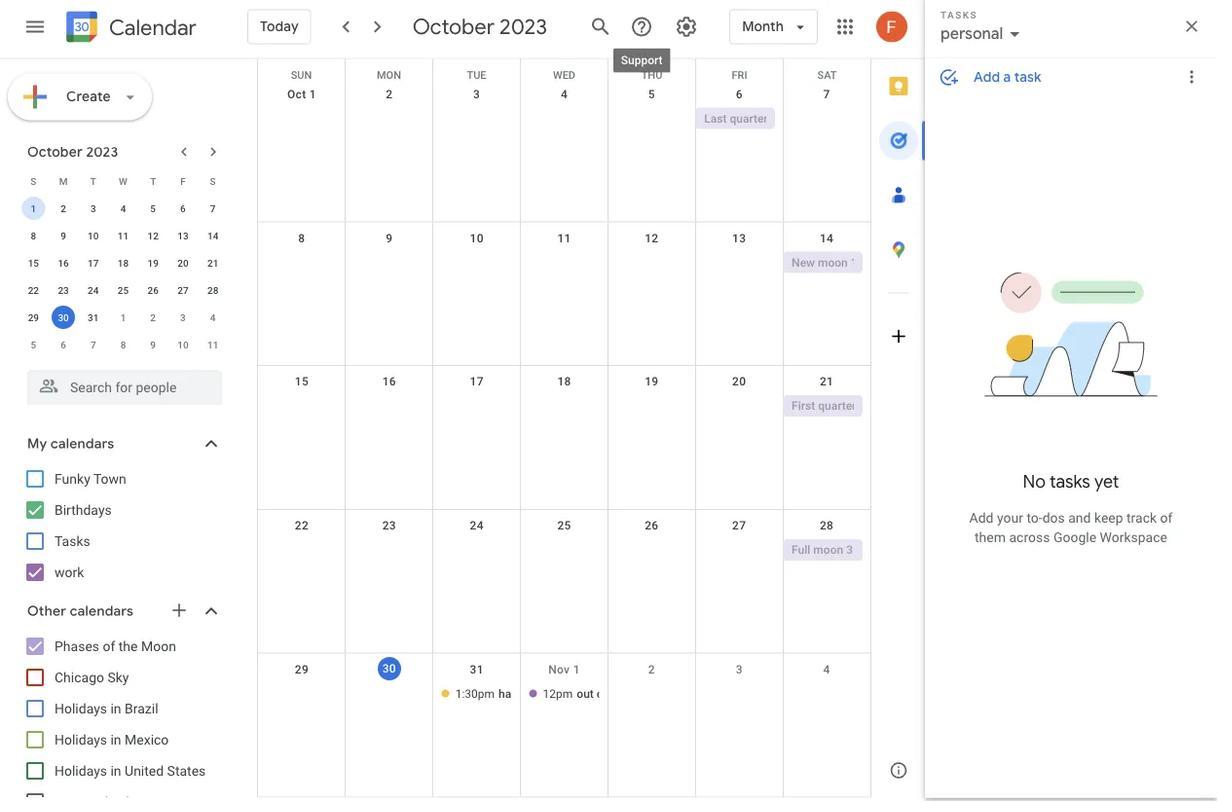 Task type: vqa. For each thing, say whether or not it's contained in the screenshot.
appointments.
no



Task type: describe. For each thing, give the bounding box(es) containing it.
1 vertical spatial 5
[[150, 202, 156, 214]]

1 right nov
[[573, 663, 580, 677]]

3:24pm
[[847, 544, 887, 557]]

today
[[260, 18, 299, 36]]

sat
[[818, 69, 837, 81]]

support
[[621, 53, 663, 67]]

f
[[180, 175, 186, 187]]

2 s from the left
[[210, 175, 216, 187]]

w
[[119, 175, 128, 187]]

1 horizontal spatial 7
[[210, 202, 216, 214]]

12:55pm
[[851, 256, 898, 269]]

13 element
[[171, 224, 195, 247]]

20 inside row group
[[178, 257, 189, 268]]

my calendars
[[27, 435, 114, 453]]

row containing 30
[[258, 654, 871, 798]]

other calendars button
[[4, 596, 242, 627]]

row containing sun
[[258, 59, 871, 81]]

united
[[125, 763, 164, 779]]

19 inside grid
[[645, 375, 659, 389]]

funky
[[55, 471, 90, 487]]

25 inside row group
[[118, 284, 129, 296]]

29 for nov 1
[[295, 663, 309, 677]]

0 vertical spatial october 2023
[[413, 13, 547, 40]]

tasks
[[55, 533, 90, 549]]

support image
[[631, 15, 654, 38]]

full moon 3:24pm
[[792, 544, 887, 557]]

27 inside row group
[[178, 284, 189, 296]]

19 inside '19' element
[[148, 257, 159, 268]]

holidays in united states
[[55, 763, 206, 779]]

grid containing oct 1
[[257, 59, 906, 798]]

month
[[743, 18, 784, 36]]

16 inside row group
[[58, 257, 69, 268]]

row containing 5
[[19, 331, 228, 358]]

1 down 25 element
[[120, 311, 126, 323]]

side panel section
[[871, 59, 927, 798]]

11 for october 2023
[[118, 229, 129, 241]]

1 s from the left
[[31, 175, 36, 187]]

14 for sun
[[820, 231, 834, 245]]

10 for october 2023
[[88, 229, 99, 241]]

november 11 element
[[201, 333, 225, 356]]

holidays in mexico
[[55, 732, 169, 748]]

thu
[[642, 69, 663, 81]]

1 horizontal spatial 6
[[180, 202, 186, 214]]

18 element
[[112, 251, 135, 274]]

brazil
[[125, 700, 158, 717]]

24 inside row group
[[88, 284, 99, 296]]

m
[[59, 175, 68, 187]]

my
[[27, 435, 47, 453]]

tab list inside side panel section
[[872, 59, 927, 744]]

8 for october 2023
[[31, 229, 36, 241]]

phases of the moon
[[55, 638, 176, 654]]

1 vertical spatial 2023
[[86, 143, 118, 160]]

26 inside grid
[[645, 519, 659, 533]]

row containing 29
[[19, 303, 228, 331]]

new
[[792, 256, 815, 269]]

other calendars
[[27, 603, 134, 620]]

moon for 14
[[818, 256, 848, 269]]

the
[[119, 638, 138, 654]]

30, today element
[[52, 305, 75, 329]]

17 element
[[82, 251, 105, 274]]

oct
[[287, 87, 306, 101]]

8 inside "element"
[[120, 339, 126, 350]]

new moon 12:55pm button
[[783, 252, 898, 273]]

29 element
[[22, 305, 45, 329]]

month button
[[730, 3, 818, 50]]

my calendars list
[[4, 463, 242, 588]]

calendars for my calendars
[[51, 435, 114, 453]]

17 inside row group
[[88, 257, 99, 268]]

1 vertical spatial october
[[27, 143, 83, 160]]

6 inside grid
[[736, 87, 743, 101]]

12pm button
[[521, 684, 601, 705]]

21 element
[[201, 251, 225, 274]]

sun
[[291, 69, 312, 81]]

chicago sky
[[55, 669, 129, 685]]

16 inside grid
[[383, 375, 396, 389]]

23 element
[[52, 278, 75, 302]]

14 element
[[201, 224, 225, 247]]

1 horizontal spatial 2023
[[500, 13, 547, 40]]

15 element
[[22, 251, 45, 274]]

1 horizontal spatial 10
[[178, 339, 189, 350]]

states
[[167, 763, 206, 779]]

16 element
[[52, 251, 75, 274]]

30 for 1
[[58, 311, 69, 323]]

other
[[27, 603, 66, 620]]

other calendars list
[[4, 631, 242, 803]]

0 horizontal spatial 5
[[31, 339, 36, 350]]

30 cell
[[48, 303, 78, 331]]

27 element
[[171, 278, 195, 302]]

29 for 1
[[28, 311, 39, 323]]

Search for people text field
[[39, 370, 210, 405]]

add other calendars image
[[170, 601, 189, 620]]

holidays in brazil
[[55, 700, 158, 717]]

town
[[93, 471, 127, 487]]

26 inside row group
[[148, 284, 159, 296]]

november 3 element
[[171, 305, 195, 329]]

new moon 12:55pm
[[792, 256, 898, 269]]

tue
[[467, 69, 487, 81]]

row containing oct 1
[[258, 78, 871, 222]]

calendar
[[109, 14, 197, 41]]

calendar element
[[62, 7, 197, 50]]

oct 1
[[287, 87, 316, 101]]

chicago
[[55, 669, 104, 685]]

22 element
[[22, 278, 45, 302]]

create button
[[8, 74, 152, 120]]

first quarter 10:29pm
[[792, 400, 906, 413]]

today button
[[247, 3, 311, 50]]

1 vertical spatial october 2023
[[27, 143, 118, 160]]

7 inside grid
[[824, 87, 831, 101]]

1 horizontal spatial 9
[[150, 339, 156, 350]]



Task type: locate. For each thing, give the bounding box(es) containing it.
november 5 element
[[22, 333, 45, 356]]

5
[[649, 87, 656, 101], [150, 202, 156, 214], [31, 339, 36, 350]]

0 vertical spatial 6
[[736, 87, 743, 101]]

1 vertical spatial 31
[[470, 663, 484, 677]]

0 horizontal spatial 19
[[148, 257, 159, 268]]

calendars up funky town
[[51, 435, 114, 453]]

12 inside grid
[[645, 231, 659, 245]]

6 down "30, today" element
[[61, 339, 66, 350]]

29 inside "october 2023" 'grid'
[[28, 311, 39, 323]]

cell
[[258, 108, 346, 131], [433, 108, 521, 131], [608, 108, 696, 131], [783, 108, 871, 131], [258, 252, 346, 275], [433, 252, 521, 275], [608, 252, 696, 275], [696, 252, 783, 275], [258, 396, 346, 419], [433, 396, 521, 419], [608, 396, 696, 419], [696, 396, 783, 419], [258, 540, 346, 563], [433, 540, 521, 563], [608, 540, 696, 563], [696, 540, 783, 563], [346, 684, 433, 707], [608, 684, 696, 707], [783, 684, 871, 707]]

row containing 1
[[19, 194, 228, 222]]

full
[[792, 544, 811, 557]]

in left brazil
[[111, 700, 121, 717]]

8 right 14 element
[[298, 231, 305, 245]]

2 in from the top
[[111, 732, 121, 748]]

31 inside row group
[[88, 311, 99, 323]]

11
[[118, 229, 129, 241], [558, 231, 572, 245], [207, 339, 219, 350]]

28 up november 4 element
[[207, 284, 219, 296]]

30 inside grid
[[383, 663, 396, 676]]

13 inside row group
[[178, 229, 189, 241]]

nov
[[549, 663, 570, 677]]

14 up new moon 12:55pm "button" on the top of page
[[820, 231, 834, 245]]

13 for october 2023
[[178, 229, 189, 241]]

1 horizontal spatial 11
[[207, 339, 219, 350]]

1 horizontal spatial 22
[[295, 519, 309, 533]]

last quarter 8:48am
[[705, 112, 811, 125]]

31 for 1
[[88, 311, 99, 323]]

1 cell
[[19, 194, 48, 222]]

10:29pm
[[860, 400, 906, 413]]

my calendars button
[[4, 428, 242, 459]]

moon
[[818, 256, 848, 269], [814, 544, 844, 557]]

1 vertical spatial 17
[[470, 375, 484, 389]]

in
[[111, 700, 121, 717], [111, 732, 121, 748], [111, 763, 121, 779]]

november 10 element
[[171, 333, 195, 356]]

last quarter 8:48am button
[[696, 108, 811, 129]]

1 horizontal spatial october
[[413, 13, 495, 40]]

1 t from the left
[[90, 175, 96, 187]]

0 horizontal spatial 23
[[58, 284, 69, 296]]

3 in from the top
[[111, 763, 121, 779]]

0 vertical spatial 22
[[28, 284, 39, 296]]

moon right new at the right top of the page
[[818, 256, 848, 269]]

0 vertical spatial 24
[[88, 284, 99, 296]]

1 horizontal spatial 25
[[558, 519, 572, 533]]

1 horizontal spatial 5
[[150, 202, 156, 214]]

30
[[58, 311, 69, 323], [383, 663, 396, 676]]

2 vertical spatial 5
[[31, 339, 36, 350]]

1 inside cell
[[31, 202, 36, 214]]

18
[[118, 257, 129, 268], [558, 375, 572, 389]]

in left united
[[111, 763, 121, 779]]

14
[[207, 229, 219, 241], [820, 231, 834, 245]]

10 element
[[82, 224, 105, 247]]

0 vertical spatial 20
[[178, 257, 189, 268]]

23
[[58, 284, 69, 296], [383, 519, 396, 533]]

funky town
[[55, 471, 127, 487]]

0 horizontal spatial 8
[[31, 229, 36, 241]]

21 up 28 element
[[207, 257, 219, 268]]

7
[[824, 87, 831, 101], [210, 202, 216, 214], [91, 339, 96, 350]]

october up tue
[[413, 13, 495, 40]]

0 horizontal spatial 14
[[207, 229, 219, 241]]

19 element
[[141, 251, 165, 274]]

quarter inside button
[[730, 112, 768, 125]]

0 horizontal spatial 6
[[61, 339, 66, 350]]

1 vertical spatial in
[[111, 732, 121, 748]]

24 element
[[82, 278, 105, 302]]

in for brazil
[[111, 700, 121, 717]]

0 vertical spatial 29
[[28, 311, 39, 323]]

1 vertical spatial holidays
[[55, 732, 107, 748]]

1 vertical spatial calendars
[[70, 603, 134, 620]]

mon
[[377, 69, 401, 81]]

31 up 1:30pm at the bottom of page
[[470, 663, 484, 677]]

20 element
[[171, 251, 195, 274]]

14 up 21 element
[[207, 229, 219, 241]]

0 vertical spatial calendars
[[51, 435, 114, 453]]

2 inside november 2 element
[[150, 311, 156, 323]]

1 horizontal spatial 23
[[383, 519, 396, 533]]

row
[[258, 59, 871, 81], [258, 78, 871, 222], [19, 167, 228, 194], [19, 194, 228, 222], [19, 222, 228, 249], [258, 222, 898, 366], [19, 249, 228, 276], [19, 276, 228, 303], [19, 303, 228, 331], [19, 331, 228, 358], [258, 366, 906, 510], [258, 510, 887, 654], [258, 654, 871, 798]]

calendar heading
[[105, 14, 197, 41]]

quarter for 8:48am
[[730, 112, 768, 125]]

6 down 'fri'
[[736, 87, 743, 101]]

23 inside 23 element
[[58, 284, 69, 296]]

9 for sun
[[386, 231, 393, 245]]

main drawer image
[[23, 15, 47, 38]]

1 vertical spatial 24
[[470, 519, 484, 533]]

29
[[28, 311, 39, 323], [295, 663, 309, 677]]

1 holidays from the top
[[55, 700, 107, 717]]

31 inside grid
[[470, 663, 484, 677]]

12 inside 12 element
[[148, 229, 159, 241]]

2 vertical spatial 6
[[61, 339, 66, 350]]

0 horizontal spatial 15
[[28, 257, 39, 268]]

2 down 26 element
[[150, 311, 156, 323]]

0 horizontal spatial 12
[[148, 229, 159, 241]]

0 horizontal spatial 25
[[118, 284, 129, 296]]

1 horizontal spatial 14
[[820, 231, 834, 245]]

1 vertical spatial 30
[[383, 663, 396, 676]]

0 horizontal spatial 13
[[178, 229, 189, 241]]

14 for october 2023
[[207, 229, 219, 241]]

last
[[705, 112, 727, 125]]

2 down mon
[[386, 87, 393, 101]]

11 for sun
[[558, 231, 572, 245]]

2 down m
[[61, 202, 66, 214]]

28 inside grid
[[820, 519, 834, 533]]

13
[[178, 229, 189, 241], [733, 231, 747, 245]]

0 horizontal spatial 21
[[207, 257, 219, 268]]

calendars
[[51, 435, 114, 453], [70, 603, 134, 620]]

mexico
[[125, 732, 169, 748]]

0 horizontal spatial quarter
[[730, 112, 768, 125]]

1 vertical spatial 28
[[820, 519, 834, 533]]

6
[[736, 87, 743, 101], [180, 202, 186, 214], [61, 339, 66, 350]]

1 horizontal spatial quarter
[[819, 400, 857, 413]]

s up 1 cell
[[31, 175, 36, 187]]

moon inside button
[[814, 544, 844, 557]]

27
[[178, 284, 189, 296], [733, 519, 747, 533]]

2 horizontal spatial 7
[[824, 87, 831, 101]]

calendars for other calendars
[[70, 603, 134, 620]]

7 down the 'sat'
[[824, 87, 831, 101]]

november 2 element
[[141, 305, 165, 329]]

1 up 15 element at the left
[[31, 202, 36, 214]]

0 horizontal spatial 7
[[91, 339, 96, 350]]

0 vertical spatial 19
[[148, 257, 159, 268]]

30 for nov 1
[[383, 663, 396, 676]]

in for united
[[111, 763, 121, 779]]

0 horizontal spatial 28
[[207, 284, 219, 296]]

0 vertical spatial 17
[[88, 257, 99, 268]]

full moon 3:24pm button
[[783, 540, 887, 561]]

16
[[58, 257, 69, 268], [383, 375, 396, 389]]

0 vertical spatial moon
[[818, 256, 848, 269]]

first
[[792, 400, 816, 413]]

3
[[474, 87, 481, 101], [91, 202, 96, 214], [180, 311, 186, 323], [736, 663, 743, 677]]

in left 'mexico'
[[111, 732, 121, 748]]

21
[[207, 257, 219, 268], [820, 375, 834, 389]]

t left w
[[90, 175, 96, 187]]

1 vertical spatial 29
[[295, 663, 309, 677]]

in for mexico
[[111, 732, 121, 748]]

1 vertical spatial 16
[[383, 375, 396, 389]]

1 horizontal spatial 20
[[733, 375, 747, 389]]

1 horizontal spatial 16
[[383, 375, 396, 389]]

28
[[207, 284, 219, 296], [820, 519, 834, 533]]

1 right oct
[[310, 87, 316, 101]]

12 for october 2023
[[148, 229, 159, 241]]

21 inside grid
[[820, 375, 834, 389]]

1 vertical spatial 20
[[733, 375, 747, 389]]

4
[[561, 87, 568, 101], [120, 202, 126, 214], [210, 311, 216, 323], [824, 663, 831, 677]]

31 element
[[82, 305, 105, 329]]

1 horizontal spatial 15
[[295, 375, 309, 389]]

holidays down chicago
[[55, 700, 107, 717]]

1 in from the top
[[111, 700, 121, 717]]

0 horizontal spatial 20
[[178, 257, 189, 268]]

15 inside row group
[[28, 257, 39, 268]]

21 up the first quarter 10:29pm button
[[820, 375, 834, 389]]

0 vertical spatial 26
[[148, 284, 159, 296]]

0 vertical spatial 5
[[649, 87, 656, 101]]

0 horizontal spatial 2023
[[86, 143, 118, 160]]

0 vertical spatial 25
[[118, 284, 129, 296]]

1 vertical spatial 21
[[820, 375, 834, 389]]

8:48am
[[771, 112, 811, 125]]

31
[[88, 311, 99, 323], [470, 663, 484, 677]]

15
[[28, 257, 39, 268], [295, 375, 309, 389]]

2 horizontal spatial 10
[[470, 231, 484, 245]]

holidays down holidays in mexico
[[55, 763, 107, 779]]

1 vertical spatial moon
[[814, 544, 844, 557]]

sky
[[108, 669, 129, 685]]

0 vertical spatial quarter
[[730, 112, 768, 125]]

wed
[[553, 69, 576, 81]]

8 for sun
[[298, 231, 305, 245]]

2 holidays from the top
[[55, 732, 107, 748]]

10 inside grid
[[470, 231, 484, 245]]

22
[[28, 284, 39, 296], [295, 519, 309, 533]]

28 up full moon 3:24pm button
[[820, 519, 834, 533]]

0 horizontal spatial 27
[[178, 284, 189, 296]]

1 vertical spatial 23
[[383, 519, 396, 533]]

create
[[66, 88, 111, 106]]

21 inside row group
[[207, 257, 219, 268]]

28 inside row group
[[207, 284, 219, 296]]

9
[[61, 229, 66, 241], [386, 231, 393, 245], [150, 339, 156, 350]]

october 2023
[[413, 13, 547, 40], [27, 143, 118, 160]]

october 2023 up m
[[27, 143, 118, 160]]

8
[[31, 229, 36, 241], [298, 231, 305, 245], [120, 339, 126, 350]]

holidays for holidays in united states
[[55, 763, 107, 779]]

1 vertical spatial 18
[[558, 375, 572, 389]]

birthdays
[[55, 502, 112, 518]]

17 inside grid
[[470, 375, 484, 389]]

8 inside grid
[[298, 231, 305, 245]]

0 vertical spatial 30
[[58, 311, 69, 323]]

holidays
[[55, 700, 107, 717], [55, 732, 107, 748], [55, 763, 107, 779]]

0 vertical spatial 2023
[[500, 13, 547, 40]]

row group
[[19, 194, 228, 358]]

5 down 29 element
[[31, 339, 36, 350]]

12pm
[[543, 688, 573, 701]]

9 for october 2023
[[61, 229, 66, 241]]

2 vertical spatial 7
[[91, 339, 96, 350]]

0 horizontal spatial october
[[27, 143, 83, 160]]

calendars up of
[[70, 603, 134, 620]]

0 horizontal spatial 11
[[118, 229, 129, 241]]

5 up 12 element
[[150, 202, 156, 214]]

26
[[148, 284, 159, 296], [645, 519, 659, 533]]

november 7 element
[[82, 333, 105, 356]]

0 horizontal spatial 9
[[61, 229, 66, 241]]

quarter inside button
[[819, 400, 857, 413]]

1 vertical spatial 27
[[733, 519, 747, 533]]

fri
[[732, 69, 748, 81]]

0 horizontal spatial s
[[31, 175, 36, 187]]

11 element
[[112, 224, 135, 247]]

18 inside row group
[[118, 257, 129, 268]]

31 down 24 element
[[88, 311, 99, 323]]

1
[[310, 87, 316, 101], [31, 202, 36, 214], [120, 311, 126, 323], [573, 663, 580, 677]]

9 inside grid
[[386, 231, 393, 245]]

2 horizontal spatial 11
[[558, 231, 572, 245]]

0 vertical spatial 15
[[28, 257, 39, 268]]

first quarter 10:29pm button
[[783, 396, 906, 417]]

s
[[31, 175, 36, 187], [210, 175, 216, 187]]

10
[[88, 229, 99, 241], [470, 231, 484, 245], [178, 339, 189, 350]]

s right f
[[210, 175, 216, 187]]

row containing s
[[19, 167, 228, 194]]

25 inside grid
[[558, 519, 572, 533]]

work
[[55, 564, 84, 580]]

27 inside grid
[[733, 519, 747, 533]]

0 horizontal spatial 26
[[148, 284, 159, 296]]

1 vertical spatial 15
[[295, 375, 309, 389]]

nov 1
[[549, 663, 580, 677]]

1 horizontal spatial 18
[[558, 375, 572, 389]]

0 vertical spatial 7
[[824, 87, 831, 101]]

7 down 31 element
[[91, 339, 96, 350]]

tab list
[[872, 59, 927, 744]]

holidays for holidays in brazil
[[55, 700, 107, 717]]

6 down f
[[180, 202, 186, 214]]

12
[[148, 229, 159, 241], [645, 231, 659, 245]]

1 horizontal spatial 31
[[470, 663, 484, 677]]

24
[[88, 284, 99, 296], [470, 519, 484, 533]]

1 vertical spatial 19
[[645, 375, 659, 389]]

28 element
[[201, 278, 225, 302]]

2 t from the left
[[150, 175, 156, 187]]

17
[[88, 257, 99, 268], [470, 375, 484, 389]]

23 inside grid
[[383, 519, 396, 533]]

settings menu image
[[675, 15, 699, 38]]

moon
[[141, 638, 176, 654]]

november 9 element
[[141, 333, 165, 356]]

phases
[[55, 638, 99, 654]]

november 1 element
[[112, 305, 135, 329]]

2023
[[500, 13, 547, 40], [86, 143, 118, 160]]

12 for sun
[[645, 231, 659, 245]]

0 vertical spatial 16
[[58, 257, 69, 268]]

8 down november 1 element
[[120, 339, 126, 350]]

t
[[90, 175, 96, 187], [150, 175, 156, 187]]

0 horizontal spatial 31
[[88, 311, 99, 323]]

1 vertical spatial 26
[[645, 519, 659, 533]]

holidays for holidays in mexico
[[55, 732, 107, 748]]

2 horizontal spatial 9
[[386, 231, 393, 245]]

moon for 28
[[814, 544, 844, 557]]

8 up 15 element at the left
[[31, 229, 36, 241]]

22 inside 22 element
[[28, 284, 39, 296]]

1 vertical spatial 6
[[180, 202, 186, 214]]

0 vertical spatial holidays
[[55, 700, 107, 717]]

quarter right first
[[819, 400, 857, 413]]

0 horizontal spatial 29
[[28, 311, 39, 323]]

10 for sun
[[470, 231, 484, 245]]

october 2023 grid
[[19, 167, 228, 358]]

1 horizontal spatial 19
[[645, 375, 659, 389]]

moon inside "button"
[[818, 256, 848, 269]]

3 holidays from the top
[[55, 763, 107, 779]]

1 horizontal spatial october 2023
[[413, 13, 547, 40]]

13 for sun
[[733, 231, 747, 245]]

0 horizontal spatial 30
[[58, 311, 69, 323]]

november 4 element
[[201, 305, 225, 329]]

2 vertical spatial holidays
[[55, 763, 107, 779]]

quarter right last
[[730, 112, 768, 125]]

2 right nov 1
[[649, 663, 656, 677]]

0 vertical spatial 28
[[207, 284, 219, 296]]

t left f
[[150, 175, 156, 187]]

31 for nov 1
[[470, 663, 484, 677]]

1 horizontal spatial 8
[[120, 339, 126, 350]]

moon right the full
[[814, 544, 844, 557]]

None search field
[[0, 362, 242, 405]]

25
[[118, 284, 129, 296], [558, 519, 572, 533]]

1:30pm button
[[437, 684, 513, 705]]

0 horizontal spatial 18
[[118, 257, 129, 268]]

1 horizontal spatial 13
[[733, 231, 747, 245]]

2
[[386, 87, 393, 101], [61, 202, 66, 214], [150, 311, 156, 323], [649, 663, 656, 677]]

quarter for 10:29pm
[[819, 400, 857, 413]]

row group containing 1
[[19, 194, 228, 358]]

0 horizontal spatial october 2023
[[27, 143, 118, 160]]

0 vertical spatial 18
[[118, 257, 129, 268]]

0 vertical spatial in
[[111, 700, 121, 717]]

14 inside row group
[[207, 229, 219, 241]]

26 element
[[141, 278, 165, 302]]

november 6 element
[[52, 333, 75, 356]]

12 element
[[141, 224, 165, 247]]

30 inside cell
[[58, 311, 69, 323]]

1:30pm
[[456, 688, 495, 701]]

grid
[[257, 59, 906, 798]]

13 inside grid
[[733, 231, 747, 245]]

october 2023 up tue
[[413, 13, 547, 40]]

25 element
[[112, 278, 135, 302]]

5 inside grid
[[649, 87, 656, 101]]

holidays down holidays in brazil
[[55, 732, 107, 748]]

october up m
[[27, 143, 83, 160]]

14 inside grid
[[820, 231, 834, 245]]

5 down thu
[[649, 87, 656, 101]]

october
[[413, 13, 495, 40], [27, 143, 83, 160]]

of
[[103, 638, 115, 654]]

november 8 element
[[112, 333, 135, 356]]

7 up 14 element
[[210, 202, 216, 214]]



